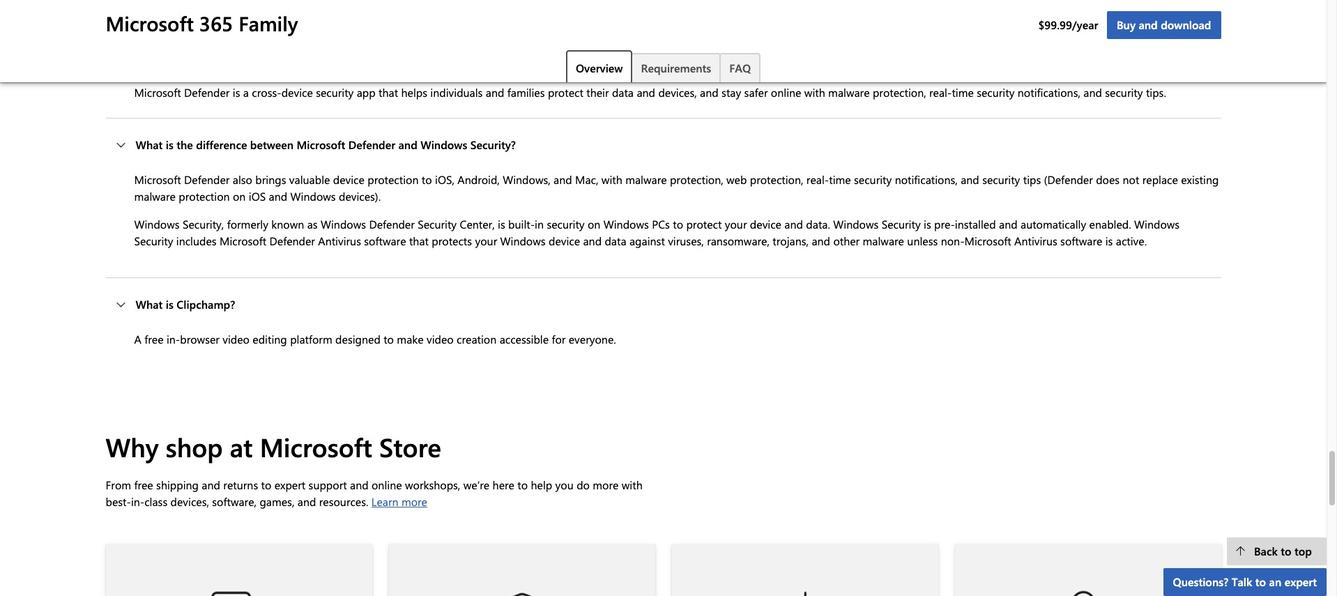 Task type: locate. For each thing, give the bounding box(es) containing it.
learn more link
[[372, 494, 427, 509]]

your up ransomware,
[[725, 217, 747, 232]]

1 vertical spatial with
[[602, 172, 622, 187]]

0 horizontal spatial that
[[379, 85, 398, 100]]

other
[[833, 234, 860, 248]]

1 horizontal spatial on
[[588, 217, 601, 232]]

trojans,
[[773, 234, 809, 248]]

0 vertical spatial protect
[[548, 85, 583, 100]]

back to top
[[1254, 544, 1312, 558]]

what inside dropdown button
[[136, 297, 163, 312]]

to inside dropdown button
[[1256, 574, 1266, 589]]

top
[[1295, 544, 1312, 558]]

and down helps
[[398, 138, 417, 152]]

what left the the
[[136, 138, 163, 152]]

0 vertical spatial in-
[[167, 332, 180, 347]]

and up software, on the left bottom
[[202, 477, 220, 492]]

resources.
[[319, 494, 368, 509]]

microsoft inside dropdown button
[[297, 138, 345, 152]]

software
[[364, 234, 406, 248], [1061, 234, 1103, 248]]

expert right an
[[1285, 574, 1317, 589]]

antivirus
[[318, 234, 361, 248], [1015, 234, 1057, 248]]

0 vertical spatial real-
[[929, 85, 952, 100]]

to left ios,
[[422, 172, 432, 187]]

in- right a
[[167, 332, 180, 347]]

1 vertical spatial time
[[829, 172, 851, 187]]

0 horizontal spatial notifications,
[[895, 172, 958, 187]]

microsoft inside microsoft defender also brings valuable device protection to ios, android, windows, and mac, with malware protection, web protection, real-time security notifications, and security tips (defender does not replace existing malware protection on ios and windows devices).
[[134, 172, 181, 187]]

windows inside microsoft defender also brings valuable device protection to ios, android, windows, and mac, with malware protection, web protection, real-time security notifications, and security tips (defender does not replace existing malware protection on ios and windows devices).
[[290, 189, 336, 204]]

defender
[[184, 85, 230, 100], [348, 138, 395, 152], [184, 172, 230, 187], [369, 217, 415, 232], [270, 234, 315, 248]]

back to top link
[[1227, 538, 1327, 565]]

protect inside 'windows security, formerly known as windows defender security center, is built-in security on windows pcs to protect your device and data. windows security is pre-installed and automatically enabled. windows security includes microsoft defender antivirus software that protects your windows device and data against viruses, ransomware, trojans, and other malware unless non-microsoft antivirus software is active.'
[[686, 217, 722, 232]]

with inside from free shipping and returns to expert support and online workshops, we're here to help you do more with best-in-class devices, software, games, and resources.
[[622, 477, 643, 492]]

microsoft up valuable
[[297, 138, 345, 152]]

real-
[[929, 85, 952, 100], [807, 172, 829, 187]]

security up unless
[[882, 217, 921, 232]]

microsoft defender also brings valuable device protection to ios, android, windows, and mac, with malware protection, web protection, real-time security notifications, and security tips (defender does not replace existing malware protection on ios and windows devices).
[[134, 172, 1219, 204]]

1 vertical spatial real-
[[807, 172, 829, 187]]

data right their
[[612, 85, 634, 100]]

free for from
[[134, 477, 153, 492]]

defender inside microsoft defender also brings valuable device protection to ios, android, windows, and mac, with malware protection, web protection, real-time security notifications, and security tips (defender does not replace existing malware protection on ios and windows devices).
[[184, 172, 230, 187]]

expert
[[275, 477, 306, 492], [1285, 574, 1317, 589]]

shipping
[[156, 477, 199, 492]]

2 video from the left
[[427, 332, 454, 347]]

brings
[[255, 172, 286, 187]]

free up 'class' at the left bottom of page
[[134, 477, 153, 492]]

microsoft
[[106, 10, 194, 36], [134, 85, 181, 100], [297, 138, 345, 152], [134, 172, 181, 187], [220, 234, 266, 248], [965, 234, 1011, 248], [260, 430, 372, 464]]

(defender
[[1044, 172, 1093, 187]]

real- inside microsoft defender also brings valuable device protection to ios, android, windows, and mac, with malware protection, web protection, real-time security notifications, and security tips (defender does not replace existing malware protection on ios and windows devices).
[[807, 172, 829, 187]]

to left an
[[1256, 574, 1266, 589]]

questions? talk to an expert button
[[1163, 568, 1327, 596]]

protect left their
[[548, 85, 583, 100]]

free right a
[[144, 332, 164, 347]]

ransomware,
[[707, 234, 770, 248]]

software down devices). at the top left
[[364, 234, 406, 248]]

free inside from free shipping and returns to expert support and online workshops, we're here to help you do more with best-in-class devices, software, games, and resources.
[[134, 477, 153, 492]]

that left protects
[[409, 234, 429, 248]]

1 vertical spatial protect
[[686, 217, 722, 232]]

1 vertical spatial what
[[136, 297, 163, 312]]

1 horizontal spatial protection,
[[750, 172, 804, 187]]

device right a
[[281, 85, 313, 100]]

devices, down requirements
[[658, 85, 697, 100]]

accessible
[[500, 332, 549, 347]]

online up learn
[[372, 477, 402, 492]]

is left pre-
[[924, 217, 931, 232]]

1 vertical spatial online
[[372, 477, 402, 492]]

devices, down 'shipping'
[[171, 494, 209, 509]]

0 vertical spatial more
[[593, 477, 619, 492]]

with right 'do'
[[622, 477, 643, 492]]

0 horizontal spatial on
[[233, 189, 246, 204]]

windows up ios,
[[421, 138, 467, 152]]

is left the the
[[166, 138, 174, 152]]

you
[[555, 477, 574, 492]]

1 what from the top
[[136, 138, 163, 152]]

why
[[106, 430, 159, 464]]

0 horizontal spatial protection
[[179, 189, 230, 204]]

0 vertical spatial notifications,
[[1018, 85, 1081, 100]]

learn more about microsoft 365 family. tab list
[[106, 50, 1221, 84]]

online right safer
[[771, 85, 801, 100]]

does
[[1096, 172, 1120, 187]]

what for what is clipchamp?
[[136, 297, 163, 312]]

0 horizontal spatial expert
[[275, 477, 306, 492]]

more down workshops,
[[402, 494, 427, 509]]

1 vertical spatial expert
[[1285, 574, 1317, 589]]

device inside microsoft defender also brings valuable device protection to ios, android, windows, and mac, with malware protection, web protection, real-time security notifications, and security tips (defender does not replace existing malware protection on ios and windows devices).
[[333, 172, 365, 187]]

with right safer
[[804, 85, 825, 100]]

0 vertical spatial data
[[612, 85, 634, 100]]

1 antivirus from the left
[[318, 234, 361, 248]]

individuals
[[430, 85, 483, 100]]

notifications,
[[1018, 85, 1081, 100], [895, 172, 958, 187]]

in- inside from free shipping and returns to expert support and online workshops, we're here to help you do more with best-in-class devices, software, games, and resources.
[[131, 494, 144, 509]]

1 horizontal spatial expert
[[1285, 574, 1317, 589]]

windows inside what is the difference between microsoft defender and windows security? dropdown button
[[421, 138, 467, 152]]

0 vertical spatial on
[[233, 189, 246, 204]]

microsoft down formerly
[[220, 234, 266, 248]]

2 software from the left
[[1061, 234, 1103, 248]]

video left editing
[[223, 332, 250, 347]]

security,
[[183, 217, 224, 232]]

more right 'do'
[[593, 477, 619, 492]]

your down center,
[[475, 234, 497, 248]]

1 video from the left
[[223, 332, 250, 347]]

0 horizontal spatial protection,
[[670, 172, 723, 187]]

security
[[316, 85, 354, 100], [977, 85, 1015, 100], [1105, 85, 1143, 100], [854, 172, 892, 187], [982, 172, 1020, 187], [547, 217, 585, 232]]

1 horizontal spatial devices,
[[658, 85, 697, 100]]

against
[[630, 234, 665, 248]]

defender inside dropdown button
[[348, 138, 395, 152]]

0 vertical spatial free
[[144, 332, 164, 347]]

protection,
[[873, 85, 926, 100], [670, 172, 723, 187], [750, 172, 804, 187]]

2 what from the top
[[136, 297, 163, 312]]

device up devices). at the top left
[[333, 172, 365, 187]]

antivirus down automatically
[[1015, 234, 1057, 248]]

download
[[1161, 17, 1211, 32]]

2 vertical spatial with
[[622, 477, 643, 492]]

1 vertical spatial protection
[[179, 189, 230, 204]]

1 vertical spatial your
[[475, 234, 497, 248]]

formerly
[[227, 217, 268, 232]]

is left clipchamp?
[[166, 297, 174, 312]]

protection up "security,"
[[179, 189, 230, 204]]

1 horizontal spatial antivirus
[[1015, 234, 1057, 248]]

0 vertical spatial expert
[[275, 477, 306, 492]]

0 vertical spatial your
[[725, 217, 747, 232]]

what
[[136, 138, 163, 152], [136, 297, 163, 312]]

what inside dropdown button
[[136, 138, 163, 152]]

1 vertical spatial free
[[134, 477, 153, 492]]

to
[[422, 172, 432, 187], [673, 217, 683, 232], [384, 332, 394, 347], [261, 477, 271, 492], [518, 477, 528, 492], [1281, 544, 1292, 558], [1256, 574, 1266, 589]]

0 vertical spatial with
[[804, 85, 825, 100]]

data
[[612, 85, 634, 100], [605, 234, 626, 248]]

0 vertical spatial online
[[771, 85, 801, 100]]

and left against
[[583, 234, 602, 248]]

expert up games,
[[275, 477, 306, 492]]

0 vertical spatial that
[[379, 85, 398, 100]]

is inside what is the difference between microsoft defender and windows security? dropdown button
[[166, 138, 174, 152]]

also
[[233, 172, 252, 187]]

1 vertical spatial in-
[[131, 494, 144, 509]]

0 horizontal spatial real-
[[807, 172, 829, 187]]

on inside microsoft defender also brings valuable device protection to ios, android, windows, and mac, with malware protection, web protection, real-time security notifications, and security tips (defender does not replace existing malware protection on ios and windows devices).
[[233, 189, 246, 204]]

expert inside dropdown button
[[1285, 574, 1317, 589]]

is
[[233, 85, 240, 100], [166, 138, 174, 152], [498, 217, 505, 232], [924, 217, 931, 232], [1106, 234, 1113, 248], [166, 297, 174, 312]]

1 horizontal spatial more
[[593, 477, 619, 492]]

1 software from the left
[[364, 234, 406, 248]]

windows down valuable
[[290, 189, 336, 204]]

security inside 'windows security, formerly known as windows defender security center, is built-in security on windows pcs to protect your device and data. windows security is pre-installed and automatically enabled. windows security includes microsoft defender antivirus software that protects your windows device and data against viruses, ransomware, trojans, and other malware unless non-microsoft antivirus software is active.'
[[547, 217, 585, 232]]

1 vertical spatial devices,
[[171, 494, 209, 509]]

and right the buy
[[1139, 17, 1158, 32]]

web
[[727, 172, 747, 187]]

protection up devices). at the top left
[[368, 172, 419, 187]]

video
[[223, 332, 250, 347], [427, 332, 454, 347]]

and left tips.
[[1084, 85, 1102, 100]]

is inside the what is clipchamp? dropdown button
[[166, 297, 174, 312]]

0 horizontal spatial more
[[402, 494, 427, 509]]

expert inside from free shipping and returns to expert support and online workshops, we're here to help you do more with best-in-class devices, software, games, and resources.
[[275, 477, 306, 492]]

here
[[493, 477, 515, 492]]

microsoft down installed
[[965, 234, 1011, 248]]

1 vertical spatial that
[[409, 234, 429, 248]]

in- down from
[[131, 494, 144, 509]]

0 horizontal spatial antivirus
[[318, 234, 361, 248]]

0 horizontal spatial video
[[223, 332, 250, 347]]

defender left 'also'
[[184, 172, 230, 187]]

and down support
[[298, 494, 316, 509]]

0 horizontal spatial your
[[475, 234, 497, 248]]

a free in-browser video editing platform designed to make video creation accessible for everyone.
[[134, 332, 616, 347]]

online inside from free shipping and returns to expert support and online workshops, we're here to help you do more with best-in-class devices, software, games, and resources.
[[372, 477, 402, 492]]

defender down app
[[348, 138, 395, 152]]

malware inside 'windows security, formerly known as windows defender security center, is built-in security on windows pcs to protect your device and data. windows security is pre-installed and automatically enabled. windows security includes microsoft defender antivirus software that protects your windows device and data against viruses, ransomware, trojans, and other malware unless non-microsoft antivirus software is active.'
[[863, 234, 904, 248]]

buy and download
[[1117, 17, 1211, 32]]

and inside button
[[1139, 17, 1158, 32]]

microsoft down the the
[[134, 172, 181, 187]]

on down mac,
[[588, 217, 601, 232]]

1 vertical spatial on
[[588, 217, 601, 232]]

1 vertical spatial data
[[605, 234, 626, 248]]

questions?
[[1173, 574, 1229, 589]]

safer
[[744, 85, 768, 100]]

an
[[1269, 574, 1282, 589]]

protect up viruses,
[[686, 217, 722, 232]]

buy and download button
[[1107, 11, 1221, 39]]

microsoft left the 365
[[106, 10, 194, 36]]

protect
[[548, 85, 583, 100], [686, 217, 722, 232]]

1 horizontal spatial video
[[427, 332, 454, 347]]

windows down built- on the left of page
[[500, 234, 546, 248]]

what up a
[[136, 297, 163, 312]]

1 horizontal spatial that
[[409, 234, 429, 248]]

includes
[[176, 234, 217, 248]]

antivirus down devices). at the top left
[[318, 234, 361, 248]]

1 horizontal spatial real-
[[929, 85, 952, 100]]

protection
[[368, 172, 419, 187], [179, 189, 230, 204]]

security left includes
[[134, 234, 173, 248]]

best-
[[106, 494, 131, 509]]

0 vertical spatial time
[[952, 85, 974, 100]]

software down automatically
[[1061, 234, 1103, 248]]

and left mac,
[[554, 172, 572, 187]]

devices).
[[339, 189, 381, 204]]

as
[[307, 217, 318, 232]]

that
[[379, 85, 398, 100], [409, 234, 429, 248]]

1 horizontal spatial protect
[[686, 217, 722, 232]]

with right mac,
[[602, 172, 622, 187]]

0 horizontal spatial time
[[829, 172, 851, 187]]

on down 'also'
[[233, 189, 246, 204]]

0 horizontal spatial in-
[[131, 494, 144, 509]]

to right pcs
[[673, 217, 683, 232]]

1 vertical spatial more
[[402, 494, 427, 509]]

stay
[[722, 85, 741, 100]]

0 horizontal spatial software
[[364, 234, 406, 248]]

0 vertical spatial what
[[136, 138, 163, 152]]

questions? talk to an expert
[[1173, 574, 1317, 589]]

games,
[[260, 494, 294, 509]]

and left stay
[[700, 85, 719, 100]]

1 horizontal spatial your
[[725, 217, 747, 232]]

video right make at the bottom
[[427, 332, 454, 347]]

malware
[[828, 85, 870, 100], [625, 172, 667, 187], [134, 189, 176, 204], [863, 234, 904, 248]]

security up protects
[[418, 217, 457, 232]]

time
[[952, 85, 974, 100], [829, 172, 851, 187]]

0 vertical spatial protection
[[368, 172, 419, 187]]

in-
[[167, 332, 180, 347], [131, 494, 144, 509]]

0 horizontal spatial online
[[372, 477, 402, 492]]

0 horizontal spatial devices,
[[171, 494, 209, 509]]

device down mac,
[[549, 234, 580, 248]]

that right app
[[379, 85, 398, 100]]

store
[[379, 430, 441, 464]]

1 vertical spatial notifications,
[[895, 172, 958, 187]]

overview link
[[566, 50, 633, 84]]

data left against
[[605, 234, 626, 248]]

with inside microsoft defender also brings valuable device protection to ios, android, windows, and mac, with malware protection, web protection, real-time security notifications, and security tips (defender does not replace existing malware protection on ios and windows devices).
[[602, 172, 622, 187]]

families
[[507, 85, 545, 100]]

1 horizontal spatial software
[[1061, 234, 1103, 248]]



Task type: vqa. For each thing, say whether or not it's contained in the screenshot.
Microsoft Cloud for Retail delivers unique industry value with two new store offerings. Learn more
no



Task type: describe. For each thing, give the bounding box(es) containing it.
pre-
[[934, 217, 955, 232]]

from free shipping and returns to expert support and online workshops, we're here to help you do more with best-in-class devices, software, games, and resources.
[[106, 477, 643, 509]]

support
[[309, 477, 347, 492]]

2 antivirus from the left
[[1015, 234, 1057, 248]]

automatically
[[1021, 217, 1086, 232]]

defender down known
[[270, 234, 315, 248]]

we're
[[463, 477, 490, 492]]

and inside dropdown button
[[398, 138, 417, 152]]

microsoft up the the
[[134, 85, 181, 100]]

and down learn more about microsoft 365 family. tab list
[[637, 85, 655, 100]]

known
[[271, 217, 304, 232]]

microsoft 365 family
[[106, 10, 298, 36]]

software,
[[212, 494, 257, 509]]

returns
[[223, 477, 258, 492]]

0 vertical spatial devices,
[[658, 85, 697, 100]]

and up "resources."
[[350, 477, 369, 492]]

windows security, formerly known as windows defender security center, is built-in security on windows pcs to protect your device and data. windows security is pre-installed and automatically enabled. windows security includes microsoft defender antivirus software that protects your windows device and data against viruses, ransomware, trojans, and other malware unless non-microsoft antivirus software is active.
[[134, 217, 1180, 248]]

what is clipchamp?
[[136, 297, 235, 312]]

1 horizontal spatial online
[[771, 85, 801, 100]]

talk
[[1232, 574, 1252, 589]]

windows up active.
[[1134, 217, 1180, 232]]

workshops,
[[405, 477, 460, 492]]

shop
[[166, 430, 223, 464]]

defender left a
[[184, 85, 230, 100]]

to left top
[[1281, 544, 1292, 558]]

a
[[243, 85, 249, 100]]

that inside 'windows security, formerly known as windows defender security center, is built-in security on windows pcs to protect your device and data. windows security is pre-installed and automatically enabled. windows security includes microsoft defender antivirus software that protects your windows device and data against viruses, ransomware, trojans, and other malware unless non-microsoft antivirus software is active.'
[[409, 234, 429, 248]]

viruses,
[[668, 234, 704, 248]]

windows up other
[[833, 217, 879, 232]]

a
[[134, 332, 141, 347]]

designed
[[335, 332, 381, 347]]

valuable
[[289, 172, 330, 187]]

android,
[[458, 172, 500, 187]]

requirements link
[[631, 53, 721, 82]]

from
[[106, 477, 131, 492]]

0 horizontal spatial security
[[134, 234, 173, 248]]

to up games,
[[261, 477, 271, 492]]

for
[[552, 332, 566, 347]]

to inside 'windows security, formerly known as windows defender security center, is built-in security on windows pcs to protect your device and data. windows security is pre-installed and automatically enabled. windows security includes microsoft defender antivirus software that protects your windows device and data against viruses, ransomware, trojans, and other malware unless non-microsoft antivirus software is active.'
[[673, 217, 683, 232]]

requirements
[[641, 61, 711, 75]]

built-
[[508, 217, 535, 232]]

microsoft defender is a cross-device security app that helps individuals and families protect their data and devices, and stay safer online with malware protection, real-time security notifications, and security tips.
[[134, 85, 1166, 100]]

1 horizontal spatial notifications,
[[1018, 85, 1081, 100]]

tips.
[[1146, 85, 1166, 100]]

on inside 'windows security, formerly known as windows defender security center, is built-in security on windows pcs to protect your device and data. windows security is pre-installed and automatically enabled. windows security includes microsoft defender antivirus software that protects your windows device and data against viruses, ransomware, trojans, and other malware unless non-microsoft antivirus software is active.'
[[588, 217, 601, 232]]

is down enabled.
[[1106, 234, 1113, 248]]

what is the difference between microsoft defender and windows security? button
[[106, 119, 1221, 172]]

more inside from free shipping and returns to expert support and online workshops, we're here to help you do more with best-in-class devices, software, games, and resources.
[[593, 477, 619, 492]]

0 horizontal spatial protect
[[548, 85, 583, 100]]

protects
[[432, 234, 472, 248]]

security?
[[470, 138, 516, 152]]

1 horizontal spatial security
[[418, 217, 457, 232]]

data.
[[806, 217, 830, 232]]

$99.99/year
[[1038, 17, 1098, 32]]

what for what is the difference between microsoft defender and windows security?
[[136, 138, 163, 152]]

the
[[177, 138, 193, 152]]

windows up against
[[604, 217, 649, 232]]

do
[[577, 477, 590, 492]]

faq
[[729, 61, 751, 75]]

windows right as
[[321, 217, 366, 232]]

data inside 'windows security, formerly known as windows defender security center, is built-in security on windows pcs to protect your device and data. windows security is pre-installed and automatically enabled. windows security includes microsoft defender antivirus software that protects your windows device and data against viruses, ransomware, trojans, and other malware unless non-microsoft antivirus software is active.'
[[605, 234, 626, 248]]

browser
[[180, 332, 220, 347]]

class
[[144, 494, 167, 509]]

buy
[[1117, 17, 1136, 32]]

tips
[[1023, 172, 1041, 187]]

1 horizontal spatial time
[[952, 85, 974, 100]]

app
[[357, 85, 376, 100]]

replace
[[1143, 172, 1178, 187]]

365
[[199, 10, 233, 36]]

and down data.
[[812, 234, 830, 248]]

between
[[250, 138, 294, 152]]

free for a
[[144, 332, 164, 347]]

to inside microsoft defender also brings valuable device protection to ios, android, windows, and mac, with malware protection, web protection, real-time security notifications, and security tips (defender does not replace existing malware protection on ios and windows devices).
[[422, 172, 432, 187]]

clipchamp?
[[177, 297, 235, 312]]

defender down devices). at the top left
[[369, 217, 415, 232]]

helps
[[401, 85, 427, 100]]

faq link
[[720, 53, 761, 82]]

overview
[[576, 61, 623, 75]]

and up installed
[[961, 172, 979, 187]]

devices, inside from free shipping and returns to expert support and online workshops, we're here to help you do more with best-in-class devices, software, games, and resources.
[[171, 494, 209, 509]]

at
[[230, 430, 253, 464]]

notifications, inside microsoft defender also brings valuable device protection to ios, android, windows, and mac, with malware protection, web protection, real-time security notifications, and security tips (defender does not replace existing malware protection on ios and windows devices).
[[895, 172, 958, 187]]

to left help
[[518, 477, 528, 492]]

is left built- on the left of page
[[498, 217, 505, 232]]

existing
[[1181, 172, 1219, 187]]

creation
[[457, 332, 497, 347]]

2 horizontal spatial security
[[882, 217, 921, 232]]

ios
[[249, 189, 266, 204]]

what is the difference between microsoft defender and windows security?
[[136, 138, 516, 152]]

and up trojans,
[[785, 217, 803, 232]]

windows,
[[503, 172, 551, 187]]

and right installed
[[999, 217, 1018, 232]]

1 horizontal spatial in-
[[167, 332, 180, 347]]

microsoft up support
[[260, 430, 372, 464]]

installed
[[955, 217, 996, 232]]

device up trojans,
[[750, 217, 782, 232]]

ios,
[[435, 172, 455, 187]]

center,
[[460, 217, 495, 232]]

learn
[[372, 494, 398, 509]]

back
[[1254, 544, 1278, 558]]

active.
[[1116, 234, 1147, 248]]

to left make at the bottom
[[384, 332, 394, 347]]

in
[[535, 217, 544, 232]]

and left families
[[486, 85, 504, 100]]

time inside microsoft defender also brings valuable device protection to ios, android, windows, and mac, with malware protection, web protection, real-time security notifications, and security tips (defender does not replace existing malware protection on ios and windows devices).
[[829, 172, 851, 187]]

windows up includes
[[134, 217, 180, 232]]

difference
[[196, 138, 247, 152]]

cross-
[[252, 85, 281, 100]]

non-
[[941, 234, 965, 248]]

learn more
[[372, 494, 427, 509]]

editing
[[253, 332, 287, 347]]

1 horizontal spatial protection
[[368, 172, 419, 187]]

is left a
[[233, 85, 240, 100]]

enabled.
[[1089, 217, 1131, 232]]

2 horizontal spatial protection,
[[873, 85, 926, 100]]

and down the brings
[[269, 189, 287, 204]]

help
[[531, 477, 552, 492]]

make
[[397, 332, 424, 347]]

everyone.
[[569, 332, 616, 347]]



